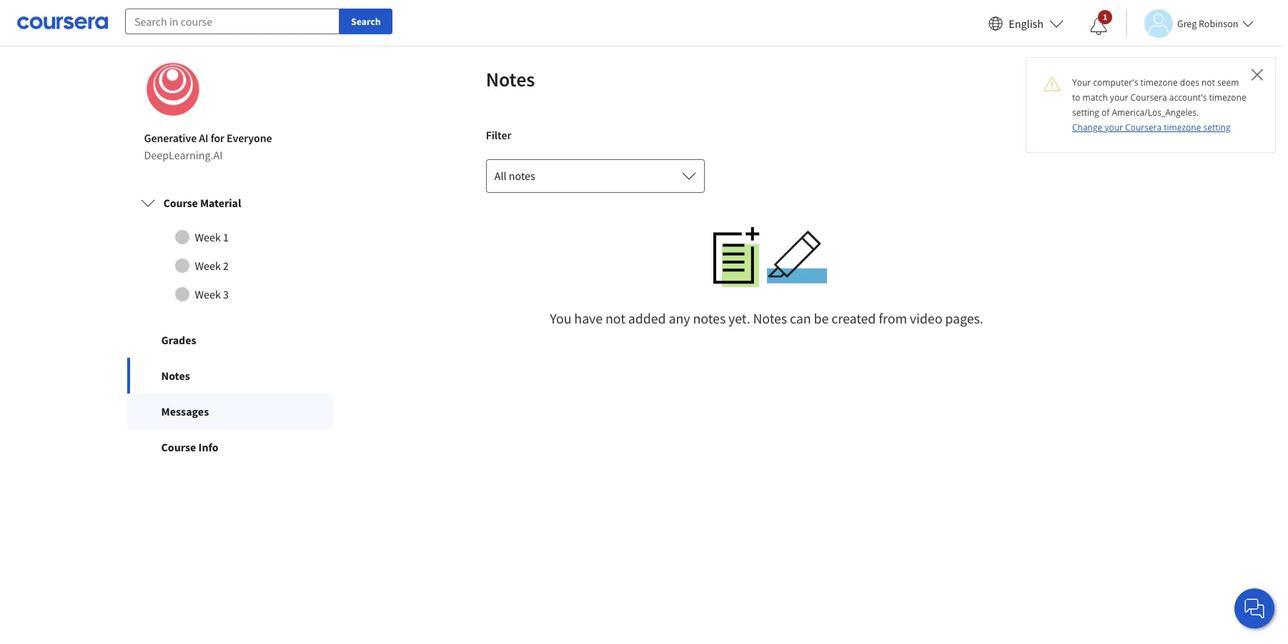 Task type: locate. For each thing, give the bounding box(es) containing it.
yet.
[[728, 310, 750, 328]]

0 vertical spatial week
[[195, 230, 221, 245]]

1 vertical spatial not
[[605, 310, 625, 328]]

video
[[910, 310, 942, 328]]

coursera down america/los_angeles.
[[1125, 122, 1162, 134]]

your down of
[[1105, 122, 1123, 134]]

match
[[1083, 91, 1108, 104]]

0 horizontal spatial notes
[[509, 169, 535, 183]]

week 2
[[195, 259, 229, 273]]

setting down account's
[[1203, 122, 1230, 134]]

info
[[198, 441, 219, 455]]

week left 2 in the top of the page
[[195, 259, 221, 273]]

ai
[[199, 131, 208, 145]]

notes right all
[[509, 169, 535, 183]]

course for course info
[[161, 441, 196, 455]]

0 horizontal spatial setting
[[1072, 107, 1099, 119]]

course
[[163, 196, 198, 210], [161, 441, 196, 455]]

coursera
[[1130, 91, 1167, 104], [1125, 122, 1162, 134]]

1 up 2 in the top of the page
[[223, 230, 229, 245]]

filter
[[486, 128, 511, 143]]

timezone down the seem at the top right
[[1209, 91, 1246, 104]]

notes up filter
[[486, 67, 535, 93]]

1 up computer's
[[1103, 11, 1107, 22]]

1 vertical spatial course
[[161, 441, 196, 455]]

0 vertical spatial not
[[1202, 76, 1215, 89]]

1 horizontal spatial notes
[[693, 310, 726, 328]]

course material
[[163, 196, 241, 210]]

all
[[494, 169, 506, 183]]

0 horizontal spatial not
[[605, 310, 625, 328]]

everyone
[[227, 131, 272, 145]]

to
[[1072, 91, 1080, 104]]

0 vertical spatial notes
[[509, 169, 535, 183]]

seem
[[1217, 76, 1239, 89]]

2 week from the top
[[195, 259, 221, 273]]

0 vertical spatial course
[[163, 196, 198, 210]]

1 horizontal spatial 1
[[1103, 11, 1107, 22]]

1 vertical spatial notes
[[693, 310, 726, 328]]

1 vertical spatial week
[[195, 259, 221, 273]]

coursera up america/los_angeles.
[[1130, 91, 1167, 104]]

2 vertical spatial timezone
[[1164, 122, 1201, 134]]

show notifications image
[[1090, 18, 1107, 35]]

week up week 2
[[195, 230, 221, 245]]

week inside 'link'
[[195, 259, 221, 273]]

timezone
[[1140, 76, 1178, 89], [1209, 91, 1246, 104], [1164, 122, 1201, 134]]

notes
[[486, 67, 535, 93], [753, 310, 787, 328], [161, 369, 190, 383]]

1 vertical spatial notes
[[753, 310, 787, 328]]

from
[[879, 310, 907, 328]]

notes right 'any'
[[693, 310, 726, 328]]

messages
[[161, 405, 209, 419]]

account's
[[1169, 91, 1207, 104]]

notes down grades
[[161, 369, 190, 383]]

coursera image
[[17, 12, 108, 34]]

added
[[628, 310, 666, 328]]

3 week from the top
[[195, 288, 221, 302]]

1 horizontal spatial notes
[[486, 67, 535, 93]]

grades link
[[127, 323, 333, 358]]

2 vertical spatial notes
[[161, 369, 190, 383]]

not
[[1202, 76, 1215, 89], [605, 310, 625, 328]]

grades
[[161, 333, 196, 348]]

week 1 link
[[140, 223, 319, 252]]

0 vertical spatial notes
[[486, 67, 535, 93]]

1 vertical spatial coursera
[[1125, 122, 1162, 134]]

week 3
[[195, 288, 229, 302]]

1 horizontal spatial not
[[1202, 76, 1215, 89]]

notes
[[509, 169, 535, 183], [693, 310, 726, 328]]

not right does in the right of the page
[[1202, 76, 1215, 89]]

notes left can on the right of the page
[[753, 310, 787, 328]]

your down computer's
[[1110, 91, 1128, 104]]

2 horizontal spatial notes
[[753, 310, 787, 328]]

course left the 'info'
[[161, 441, 196, 455]]

notes inside "popup button"
[[509, 169, 535, 183]]

setting
[[1072, 107, 1099, 119], [1203, 122, 1230, 134]]

1 vertical spatial your
[[1105, 122, 1123, 134]]

course info
[[161, 441, 219, 455]]

deeplearning.ai image
[[144, 61, 201, 118]]

greg
[[1177, 17, 1197, 30]]

1 button
[[1079, 9, 1119, 44]]

not right have
[[605, 310, 625, 328]]

timezone down account's
[[1164, 122, 1201, 134]]

be
[[814, 310, 829, 328]]

course left "material"
[[163, 196, 198, 210]]

pages.
[[945, 310, 983, 328]]

week for week 3
[[195, 288, 221, 302]]

1 week from the top
[[195, 230, 221, 245]]

0 vertical spatial your
[[1110, 91, 1128, 104]]

0 vertical spatial 1
[[1103, 11, 1107, 22]]

2 vertical spatial week
[[195, 288, 221, 302]]

deeplearning.ai
[[144, 148, 223, 163]]

1 vertical spatial setting
[[1203, 122, 1230, 134]]

you
[[550, 310, 571, 328]]

your computer's timezone does not seem to match your coursera account's timezone setting of america/los_angeles. change your coursera timezone setting
[[1072, 76, 1246, 134]]

timezone up america/los_angeles.
[[1140, 76, 1178, 89]]

your
[[1110, 91, 1128, 104], [1105, 122, 1123, 134]]

course inside 'dropdown button'
[[163, 196, 198, 210]]

0 vertical spatial setting
[[1072, 107, 1099, 119]]

week
[[195, 230, 221, 245], [195, 259, 221, 273], [195, 288, 221, 302]]

for
[[211, 131, 224, 145]]

week left 3 at the top left of the page
[[195, 288, 221, 302]]

setting up change
[[1072, 107, 1099, 119]]

take notes image
[[707, 228, 767, 288]]

1
[[1103, 11, 1107, 22], [223, 230, 229, 245]]

greg robinson button
[[1126, 9, 1254, 38]]

change your coursera timezone setting link
[[1072, 122, 1230, 134]]

0 horizontal spatial 1
[[223, 230, 229, 245]]



Task type: vqa. For each thing, say whether or not it's contained in the screenshot.
courses to the top
no



Task type: describe. For each thing, give the bounding box(es) containing it.
generative ai for everyone deeplearning.ai
[[144, 131, 272, 163]]

week 3 link
[[140, 281, 319, 309]]

course for course material
[[163, 196, 198, 210]]

your
[[1072, 76, 1091, 89]]

america/los_angeles.
[[1112, 107, 1199, 119]]

english
[[1009, 16, 1044, 30]]

timezone mismatch warning modal dialog
[[1026, 57, 1276, 153]]

week for week 2
[[195, 259, 221, 273]]

help center image
[[1246, 600, 1263, 618]]

1 horizontal spatial setting
[[1203, 122, 1230, 134]]

any
[[669, 310, 690, 328]]

change
[[1072, 122, 1102, 134]]

english button
[[983, 0, 1069, 46]]

have
[[574, 310, 603, 328]]

0 vertical spatial coursera
[[1130, 91, 1167, 104]]

2
[[223, 259, 229, 273]]

computer's
[[1093, 76, 1138, 89]]

✕
[[1251, 62, 1264, 86]]

you have not added any notes yet. notes can be created from video pages.
[[550, 310, 983, 328]]

all notes button
[[486, 159, 705, 193]]

of
[[1101, 107, 1110, 119]]

3
[[223, 288, 229, 302]]

greg robinson
[[1177, 17, 1238, 30]]

generative
[[144, 131, 197, 145]]

notes link
[[127, 358, 333, 394]]

chat with us image
[[1243, 598, 1266, 620]]

all notes
[[494, 169, 535, 183]]

search button
[[340, 9, 392, 34]]

0 horizontal spatial notes
[[161, 369, 190, 383]]

week 2 link
[[140, 252, 319, 281]]

material
[[200, 196, 241, 210]]

0 vertical spatial timezone
[[1140, 76, 1178, 89]]

not inside your computer's timezone does not seem to match your coursera account's timezone setting of america/los_angeles. change your coursera timezone setting
[[1202, 76, 1215, 89]]

does
[[1180, 76, 1199, 89]]

week for week 1
[[195, 230, 221, 245]]

✕ button
[[1251, 62, 1264, 86]]

week 1
[[195, 230, 229, 245]]

can
[[790, 310, 811, 328]]

search
[[351, 15, 381, 28]]

1 inside button
[[1103, 11, 1107, 22]]

warning image
[[1044, 75, 1061, 92]]

Search in course text field
[[125, 9, 340, 34]]

robinson
[[1199, 17, 1238, 30]]

highlight image
[[767, 228, 827, 288]]

created
[[831, 310, 876, 328]]

1 vertical spatial 1
[[223, 230, 229, 245]]

messages link
[[127, 394, 333, 430]]

1 vertical spatial timezone
[[1209, 91, 1246, 104]]

course material button
[[129, 183, 331, 223]]

course info link
[[127, 430, 333, 466]]



